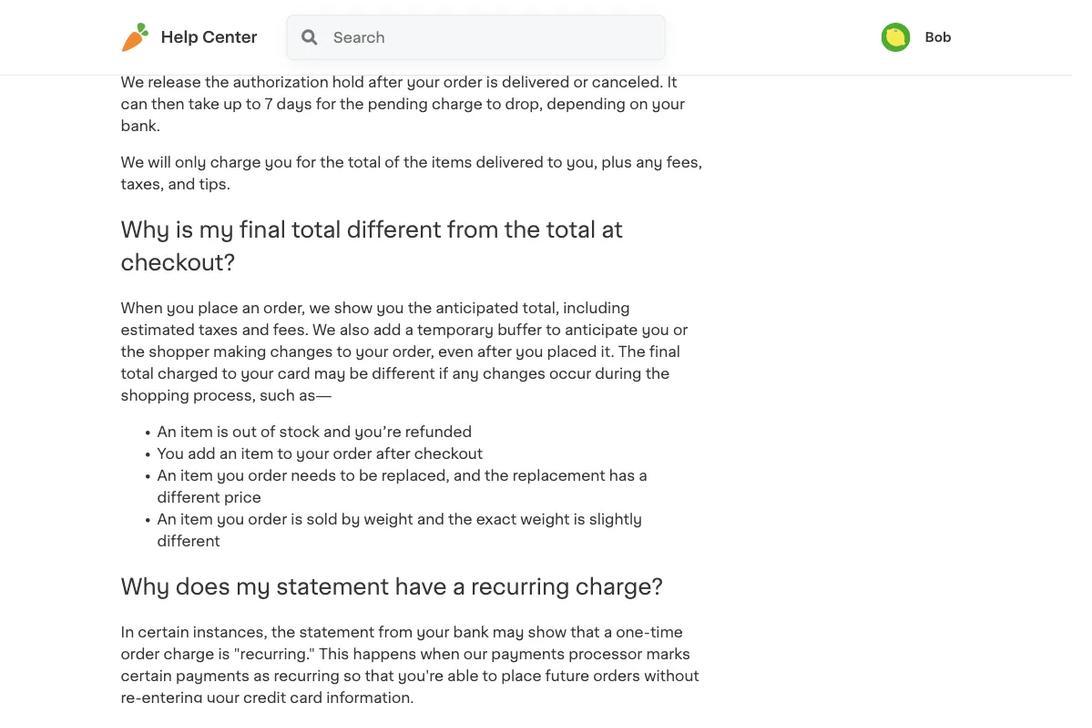 Task type: vqa. For each thing, say whether or not it's contained in the screenshot.
the bottom lines
no



Task type: locate. For each thing, give the bounding box(es) containing it.
delivered inside we release the authorization hold after your order is delivered or canceled. it can then take up to 7 days for the pending charge to drop,
[[502, 75, 570, 90]]

2 vertical spatial an
[[157, 512, 177, 527]]

1 vertical spatial of
[[261, 425, 276, 440]]

1 vertical spatial payments
[[176, 669, 250, 684]]

sold
[[307, 512, 338, 527]]

from inside why is my final total different from the total at checkout?
[[447, 219, 499, 241]]

we up can
[[121, 75, 144, 90]]

or
[[574, 75, 589, 90], [674, 323, 688, 337]]

such
[[260, 389, 295, 403]]

order, up fees.
[[264, 301, 306, 316]]

take
[[188, 97, 220, 112]]

0 vertical spatial an
[[157, 425, 177, 440]]

0 vertical spatial of
[[385, 155, 400, 170]]

2 vertical spatial charge
[[164, 647, 214, 662]]

0 vertical spatial after
[[368, 75, 403, 90]]

we for we will only charge you for the total of the items delivered to you,
[[121, 155, 144, 170]]

has
[[610, 469, 636, 483]]

0 vertical spatial why
[[121, 219, 170, 241]]

help center link
[[121, 23, 258, 52]]

a right has
[[639, 469, 648, 483]]

your down it
[[652, 97, 685, 112]]

show inside in certain instances, the statement from your bank may show that a one-time order charge is "recurring." this happens when our payments processor marks certain payments as recurring so that you're able to place future orders without re-entering your credit card information.
[[528, 625, 567, 640]]

0 vertical spatial show
[[334, 301, 373, 316]]

taxes,
[[121, 177, 164, 192]]

order,
[[264, 301, 306, 316], [393, 345, 435, 359]]

to right the needs
[[340, 469, 355, 483]]

weight down replacement
[[521, 512, 570, 527]]

your down 'also'
[[356, 345, 389, 359]]

any right plus at the top of page
[[636, 155, 663, 170]]

payments up entering
[[176, 669, 250, 684]]

payments
[[492, 647, 565, 662], [176, 669, 250, 684]]

authholdwarning.png image
[[121, 0, 410, 51]]

0 horizontal spatial recurring
[[274, 669, 340, 684]]

1 vertical spatial for
[[296, 155, 316, 170]]

0 horizontal spatial weight
[[364, 512, 414, 527]]

1 horizontal spatial recurring
[[471, 576, 570, 598]]

of down "depending on your bank." in the top of the page
[[385, 155, 400, 170]]

1 horizontal spatial payments
[[492, 647, 565, 662]]

or right anticipate
[[674, 323, 688, 337]]

0 horizontal spatial or
[[574, 75, 589, 90]]

may right bank
[[493, 625, 525, 640]]

0 horizontal spatial any
[[452, 367, 479, 381]]

charge up items
[[432, 97, 483, 112]]

place inside in certain instances, the statement from your bank may show that a one-time order charge is "recurring." this happens when our payments processor marks certain payments as recurring so that you're able to place future orders without re-entering your credit card information.
[[502, 669, 542, 684]]

refunded
[[405, 425, 472, 440]]

order inside in certain instances, the statement from your bank may show that a one-time order charge is "recurring." this happens when our payments processor marks certain payments as recurring so that you're able to place future orders without re-entering your credit card information.
[[121, 647, 160, 662]]

instances,
[[193, 625, 268, 640]]

why up 'in'
[[121, 576, 170, 598]]

you down why is my final total different from the total at checkout?
[[377, 301, 404, 316]]

0 horizontal spatial order,
[[264, 301, 306, 316]]

your inside "depending on your bank."
[[652, 97, 685, 112]]

charge
[[432, 97, 483, 112], [210, 155, 261, 170], [164, 647, 214, 662]]

0 vertical spatial recurring
[[471, 576, 570, 598]]

0 vertical spatial changes
[[270, 345, 333, 359]]

1 vertical spatial why
[[121, 576, 170, 598]]

why for why is my final total different from the total at checkout?
[[121, 219, 170, 241]]

you up price at the left
[[217, 469, 245, 483]]

when
[[121, 301, 163, 316]]

tips
[[199, 177, 227, 192]]

to left drop,
[[487, 97, 502, 112]]

without
[[645, 669, 700, 684]]

0 vertical spatial charge
[[432, 97, 483, 112]]

add inside when you place an order, we show you the anticipated total, including estimated taxes and fees. we also add a temporary buffer to anticipate you or the shopper making changes to your order, even after you placed it. the final total charged to your card may be different if any changes occur during the shopping process, such as—
[[373, 323, 401, 337]]

0 horizontal spatial payments
[[176, 669, 250, 684]]

1 vertical spatial final
[[650, 345, 681, 359]]

after down you're
[[376, 447, 411, 461]]

0 vertical spatial add
[[373, 323, 401, 337]]

payments up future
[[492, 647, 565, 662]]

1 horizontal spatial show
[[528, 625, 567, 640]]

0 vertical spatial may
[[314, 367, 346, 381]]

your up pending
[[407, 75, 440, 90]]

an item is out of stock and you're refunded you add an item to your order after checkout an item you order needs to be replaced, and the replacement has a different price an item you order is sold by weight and the exact weight is slightly different
[[157, 425, 648, 549]]

0 horizontal spatial of
[[261, 425, 276, 440]]

1 horizontal spatial changes
[[483, 367, 546, 381]]

replaced,
[[382, 469, 450, 483]]

an
[[242, 301, 260, 316], [220, 447, 237, 461]]

different left the if
[[372, 367, 435, 381]]

to left "7" at the top left of the page
[[246, 97, 261, 112]]

show up future
[[528, 625, 567, 640]]

0 vertical spatial from
[[447, 219, 499, 241]]

my inside why is my final total different from the total at checkout?
[[199, 219, 234, 241]]

1 vertical spatial an
[[157, 469, 177, 483]]

1 vertical spatial we
[[121, 155, 144, 170]]

a left the temporary
[[405, 323, 414, 337]]

certain up re-
[[121, 669, 172, 684]]

and down only at the left of page
[[168, 177, 195, 192]]

total left at at top
[[547, 219, 596, 241]]

canceled.
[[592, 75, 664, 90]]

be
[[350, 367, 369, 381], [359, 469, 378, 483]]

different down you
[[157, 491, 220, 505]]

any inside plus any fees, taxes, and tips
[[636, 155, 663, 170]]

0 horizontal spatial my
[[199, 219, 234, 241]]

0 vertical spatial for
[[316, 97, 336, 112]]

and down checkout
[[454, 469, 481, 483]]

1 vertical spatial add
[[188, 447, 216, 461]]

place
[[198, 301, 238, 316], [502, 669, 542, 684]]

help center
[[161, 30, 258, 45]]

1 vertical spatial place
[[502, 669, 542, 684]]

0 horizontal spatial that
[[365, 669, 394, 684]]

your inside an item is out of stock and you're refunded you add an item to your order after checkout an item you order needs to be replaced, and the replacement has a different price an item you order is sold by weight and the exact weight is slightly different
[[296, 447, 329, 461]]

0 vertical spatial final
[[240, 219, 286, 241]]

item up does
[[180, 512, 213, 527]]

you up the
[[642, 323, 670, 337]]

a
[[405, 323, 414, 337], [639, 469, 648, 483], [453, 576, 466, 598], [604, 625, 613, 640]]

and
[[168, 177, 195, 192], [242, 323, 269, 337], [324, 425, 351, 440], [454, 469, 481, 483], [417, 512, 445, 527]]

0 vertical spatial card
[[278, 367, 310, 381]]

total
[[348, 155, 381, 170], [292, 219, 341, 241], [547, 219, 596, 241], [121, 367, 154, 381]]

your up the needs
[[296, 447, 329, 461]]

may
[[314, 367, 346, 381], [493, 625, 525, 640]]

1 vertical spatial after
[[477, 345, 512, 359]]

be inside when you place an order, we show you the anticipated total, including estimated taxes and fees. we also add a temporary buffer to anticipate you or the shopper making changes to your order, even after you placed it. the final total charged to your card may be different if any changes occur during the shopping process, such as—
[[350, 367, 369, 381]]

to left the you,
[[548, 155, 563, 170]]

for inside we release the authorization hold after your order is delivered or canceled. it can then take up to 7 days for the pending charge to drop,
[[316, 97, 336, 112]]

0 vertical spatial order,
[[264, 301, 306, 316]]

days
[[277, 97, 312, 112]]

be inside an item is out of stock and you're refunded you add an item to your order after checkout an item you order needs to be replaced, and the replacement has a different price an item you order is sold by weight and the exact weight is slightly different
[[359, 469, 378, 483]]

we down we
[[313, 323, 336, 337]]

0 vertical spatial my
[[199, 219, 234, 241]]

is down search search box
[[487, 75, 499, 90]]

1 vertical spatial may
[[493, 625, 525, 640]]

the inside in certain instances, the statement from your bank may show that a one-time order charge is "recurring." this happens when our payments processor marks certain payments as recurring so that you're able to place future orders without re-entering your credit card information.
[[271, 625, 296, 640]]

at
[[602, 219, 624, 241]]

1 vertical spatial delivered
[[476, 155, 544, 170]]

1 horizontal spatial weight
[[521, 512, 570, 527]]

1 horizontal spatial order,
[[393, 345, 435, 359]]

then
[[151, 97, 185, 112]]

1 horizontal spatial from
[[447, 219, 499, 241]]

item down out in the left bottom of the page
[[241, 447, 274, 461]]

we
[[121, 75, 144, 90], [121, 155, 144, 170], [313, 323, 336, 337]]

changes down "buffer"
[[483, 367, 546, 381]]

that down happens
[[365, 669, 394, 684]]

why
[[121, 219, 170, 241], [121, 576, 170, 598]]

add right you
[[188, 447, 216, 461]]

from up happens
[[379, 625, 413, 640]]

why inside why is my final total different from the total at checkout?
[[121, 219, 170, 241]]

different down plus any fees, taxes, and tips
[[347, 219, 442, 241]]

as—
[[299, 389, 332, 403]]

or up depending in the top right of the page
[[574, 75, 589, 90]]

1 horizontal spatial place
[[502, 669, 542, 684]]

0 vertical spatial or
[[574, 75, 589, 90]]

1 vertical spatial my
[[236, 576, 271, 598]]

delivered right items
[[476, 155, 544, 170]]

to
[[246, 97, 261, 112], [487, 97, 502, 112], [548, 155, 563, 170], [546, 323, 561, 337], [337, 345, 352, 359], [222, 367, 237, 381], [277, 447, 293, 461], [340, 469, 355, 483], [483, 669, 498, 684]]

a right have
[[453, 576, 466, 598]]

0 horizontal spatial place
[[198, 301, 238, 316]]

0 vertical spatial certain
[[138, 625, 189, 640]]

anticipated
[[436, 301, 519, 316]]

0 vertical spatial that
[[571, 625, 600, 640]]

1 vertical spatial an
[[220, 447, 237, 461]]

different up does
[[157, 534, 220, 549]]

the inside why is my final total different from the total at checkout?
[[505, 219, 541, 241]]

1 vertical spatial card
[[290, 691, 323, 704]]

7
[[265, 97, 273, 112]]

order down 'in'
[[121, 647, 160, 662]]

my
[[199, 219, 234, 241], [236, 576, 271, 598]]

my right does
[[236, 576, 271, 598]]

charge inside in certain instances, the statement from your bank may show that a one-time order charge is "recurring." this happens when our payments processor marks certain payments as recurring so that you're able to place future orders without re-entering your credit card information.
[[164, 647, 214, 662]]

charge inside we release the authorization hold after your order is delivered or canceled. it can then take up to 7 days for the pending charge to drop,
[[432, 97, 483, 112]]

or inside when you place an order, we show you the anticipated total, including estimated taxes and fees. we also add a temporary buffer to anticipate you or the shopper making changes to your order, even after you placed it. the final total charged to your card may be different if any changes occur during the shopping process, such as—
[[674, 323, 688, 337]]

of right out in the left bottom of the page
[[261, 425, 276, 440]]

2 why from the top
[[121, 576, 170, 598]]

orders
[[594, 669, 641, 684]]

1 horizontal spatial add
[[373, 323, 401, 337]]

including
[[564, 301, 631, 316]]

for down hold
[[316, 97, 336, 112]]

is inside we release the authorization hold after your order is delivered or canceled. it can then take up to 7 days for the pending charge to drop,
[[487, 75, 499, 90]]

charge up entering
[[164, 647, 214, 662]]

after down "buffer"
[[477, 345, 512, 359]]

3 an from the top
[[157, 512, 177, 527]]

an
[[157, 425, 177, 440], [157, 469, 177, 483], [157, 512, 177, 527]]

this
[[319, 647, 349, 662]]

0 vertical spatial place
[[198, 301, 238, 316]]

we up taxes,
[[121, 155, 144, 170]]

0 vertical spatial any
[[636, 155, 663, 170]]

delivered
[[502, 75, 570, 90], [476, 155, 544, 170]]

an down out in the left bottom of the page
[[220, 447, 237, 461]]

order down you're
[[333, 447, 372, 461]]

we for we release the authorization hold after your order is delivered or canceled. it can then take up to 7 days for the pending charge to drop,
[[121, 75, 144, 90]]

1 horizontal spatial may
[[493, 625, 525, 640]]

why down taxes,
[[121, 219, 170, 241]]

add inside an item is out of stock and you're refunded you add an item to your order after checkout an item you order needs to be replaced, and the replacement has a different price an item you order is sold by weight and the exact weight is slightly different
[[188, 447, 216, 461]]

changes
[[270, 345, 333, 359], [483, 367, 546, 381]]

card inside when you place an order, we show you the anticipated total, including estimated taxes and fees. we also add a temporary buffer to anticipate you or the shopper making changes to your order, even after you placed it. the final total charged to your card may be different if any changes occur during the shopping process, such as—
[[278, 367, 310, 381]]

you down "7" at the top left of the page
[[265, 155, 292, 170]]

1 horizontal spatial of
[[385, 155, 400, 170]]

0 vertical spatial statement
[[276, 576, 389, 598]]

0 horizontal spatial final
[[240, 219, 286, 241]]

place up taxes
[[198, 301, 238, 316]]

item
[[180, 425, 213, 440], [241, 447, 274, 461], [180, 469, 213, 483], [180, 512, 213, 527]]

0 horizontal spatial may
[[314, 367, 346, 381]]

1 horizontal spatial final
[[650, 345, 681, 359]]

1 horizontal spatial or
[[674, 323, 688, 337]]

may up the as—
[[314, 367, 346, 381]]

is left slightly at the right
[[574, 512, 586, 527]]

my down tips
[[199, 219, 234, 241]]

1 vertical spatial certain
[[121, 669, 172, 684]]

0 horizontal spatial from
[[379, 625, 413, 640]]

1 vertical spatial show
[[528, 625, 567, 640]]

to down "stock"
[[277, 447, 293, 461]]

final
[[240, 219, 286, 241], [650, 345, 681, 359]]

recurring down this at the bottom
[[274, 669, 340, 684]]

any right the if
[[452, 367, 479, 381]]

0 vertical spatial be
[[350, 367, 369, 381]]

1 why from the top
[[121, 219, 170, 241]]

card inside in certain instances, the statement from your bank may show that a one-time order charge is "recurring." this happens when our payments processor marks certain payments as recurring so that you're able to place future orders without re-entering your credit card information.
[[290, 691, 323, 704]]

the
[[205, 75, 229, 90], [340, 97, 364, 112], [320, 155, 344, 170], [404, 155, 428, 170], [505, 219, 541, 241], [408, 301, 432, 316], [121, 345, 145, 359], [646, 367, 670, 381], [485, 469, 509, 483], [449, 512, 473, 527], [271, 625, 296, 640]]

changes down fees.
[[270, 345, 333, 359]]

order down price at the left
[[248, 512, 287, 527]]

place left future
[[502, 669, 542, 684]]

total up the shopping
[[121, 367, 154, 381]]

is up checkout?
[[176, 219, 194, 241]]

show
[[334, 301, 373, 316], [528, 625, 567, 640]]

will
[[148, 155, 171, 170]]

order up price at the left
[[248, 469, 287, 483]]

1 vertical spatial recurring
[[274, 669, 340, 684]]

0 horizontal spatial changes
[[270, 345, 333, 359]]

to down 'also'
[[337, 345, 352, 359]]

recurring up bank
[[471, 576, 570, 598]]

2 vertical spatial after
[[376, 447, 411, 461]]

order, left even
[[393, 345, 435, 359]]

weight right by at the bottom
[[364, 512, 414, 527]]

1 vertical spatial any
[[452, 367, 479, 381]]

0 horizontal spatial show
[[334, 301, 373, 316]]

certain right 'in'
[[138, 625, 189, 640]]

plus
[[602, 155, 633, 170]]

you,
[[567, 155, 598, 170]]

order inside we release the authorization hold after your order is delivered or canceled. it can then take up to 7 days for the pending charge to drop,
[[444, 75, 483, 90]]

show inside when you place an order, we show you the anticipated total, including estimated taxes and fees. we also add a temporary buffer to anticipate you or the shopper making changes to your order, even after you placed it. the final total charged to your card may be different if any changes occur during the shopping process, such as—
[[334, 301, 373, 316]]

0 horizontal spatial an
[[220, 447, 237, 461]]

1 vertical spatial statement
[[299, 625, 375, 640]]

show up 'also'
[[334, 301, 373, 316]]

1 vertical spatial from
[[379, 625, 413, 640]]

we inside we release the authorization hold after your order is delivered or canceled. it can then take up to 7 days for the pending charge to drop,
[[121, 75, 144, 90]]

2 vertical spatial we
[[313, 323, 336, 337]]

and down 'replaced,'
[[417, 512, 445, 527]]

re-
[[121, 691, 142, 704]]

after up pending
[[368, 75, 403, 90]]

and up making
[[242, 323, 269, 337]]

your inside we release the authorization hold after your order is delivered or canceled. it can then take up to 7 days for the pending charge to drop,
[[407, 75, 440, 90]]

0 vertical spatial delivered
[[502, 75, 570, 90]]

any inside when you place an order, we show you the anticipated total, including estimated taxes and fees. we also add a temporary buffer to anticipate you or the shopper making changes to your order, even after you placed it. the final total charged to your card may be different if any changes occur during the shopping process, such as—
[[452, 367, 479, 381]]

you down "buffer"
[[516, 345, 544, 359]]

0 vertical spatial an
[[242, 301, 260, 316]]

card
[[278, 367, 310, 381], [290, 691, 323, 704]]

shopper
[[149, 345, 210, 359]]

1 horizontal spatial that
[[571, 625, 600, 640]]

to down our in the bottom of the page
[[483, 669, 498, 684]]

your left credit
[[207, 691, 240, 704]]

why does my statement have a recurring charge?
[[121, 576, 664, 598]]

replacement
[[513, 469, 606, 483]]

1 horizontal spatial my
[[236, 576, 271, 598]]

bob
[[926, 31, 952, 44]]

0 horizontal spatial add
[[188, 447, 216, 461]]

out
[[233, 425, 257, 440]]

card right credit
[[290, 691, 323, 704]]

0 vertical spatial we
[[121, 75, 144, 90]]

your up when
[[417, 625, 450, 640]]

delivered up drop,
[[502, 75, 570, 90]]

and inside when you place an order, we show you the anticipated total, including estimated taxes and fees. we also add a temporary buffer to anticipate you or the shopper making changes to your order, even after you placed it. the final total charged to your card may be different if any changes occur during the shopping process, such as—
[[242, 323, 269, 337]]

a up processor
[[604, 625, 613, 640]]

that up processor
[[571, 625, 600, 640]]

1 horizontal spatial any
[[636, 155, 663, 170]]

your down making
[[241, 367, 274, 381]]

1 horizontal spatial an
[[242, 301, 260, 316]]

you
[[265, 155, 292, 170], [167, 301, 194, 316], [377, 301, 404, 316], [642, 323, 670, 337], [516, 345, 544, 359], [217, 469, 245, 483], [217, 512, 245, 527]]

be down you're
[[359, 469, 378, 483]]

you down price at the left
[[217, 512, 245, 527]]

1 vertical spatial be
[[359, 469, 378, 483]]

help
[[161, 30, 198, 45]]

that
[[571, 625, 600, 640], [365, 669, 394, 684]]

after inside when you place an order, we show you the anticipated total, including estimated taxes and fees. we also add a temporary buffer to anticipate you or the shopper making changes to your order, even after you placed it. the final total charged to your card may be different if any changes occur during the shopping process, such as—
[[477, 345, 512, 359]]

after inside we release the authorization hold after your order is delivered or canceled. it can then take up to 7 days for the pending charge to drop,
[[368, 75, 403, 90]]

for
[[316, 97, 336, 112], [296, 155, 316, 170]]

one-
[[616, 625, 651, 640]]

order
[[444, 75, 483, 90], [333, 447, 372, 461], [248, 469, 287, 483], [248, 512, 287, 527], [121, 647, 160, 662]]

1 vertical spatial or
[[674, 323, 688, 337]]

1 vertical spatial that
[[365, 669, 394, 684]]

card up such
[[278, 367, 310, 381]]

exact
[[476, 512, 517, 527]]

is down instances,
[[218, 647, 230, 662]]

total up we
[[292, 219, 341, 241]]

a inside an item is out of stock and you're refunded you add an item to your order after checkout an item you order needs to be replaced, and the replacement has a different price an item you order is sold by weight and the exact weight is slightly different
[[639, 469, 648, 483]]



Task type: describe. For each thing, give the bounding box(es) containing it.
my for final
[[199, 219, 234, 241]]

after inside an item is out of stock and you're refunded you add an item to your order after checkout an item you order needs to be replaced, and the replacement has a different price an item you order is sold by weight and the exact weight is slightly different
[[376, 447, 411, 461]]

to down 'total,'
[[546, 323, 561, 337]]

may inside when you place an order, we show you the anticipated total, including estimated taxes and fees. we also add a temporary buffer to anticipate you or the shopper making changes to your order, even after you placed it. the final total charged to your card may be different if any changes occur during the shopping process, such as—
[[314, 367, 346, 381]]

a inside when you place an order, we show you the anticipated total, including estimated taxes and fees. we also add a temporary buffer to anticipate you or the shopper making changes to your order, even after you placed it. the final total charged to your card may be different if any changes occur during the shopping process, such as—
[[405, 323, 414, 337]]

we
[[309, 301, 331, 316]]

happens
[[353, 647, 417, 662]]

fees,
[[667, 155, 703, 170]]

bank
[[454, 625, 489, 640]]

1 vertical spatial changes
[[483, 367, 546, 381]]

placed
[[547, 345, 597, 359]]

checkout?
[[121, 252, 235, 274]]

temporary
[[418, 323, 494, 337]]

in
[[121, 625, 134, 640]]

you're
[[398, 669, 444, 684]]

does
[[176, 576, 230, 598]]

needs
[[291, 469, 336, 483]]

is inside why is my final total different from the total at checkout?
[[176, 219, 194, 241]]

can
[[121, 97, 148, 112]]

an inside an item is out of stock and you're refunded you add an item to your order after checkout an item you order needs to be replaced, and the replacement has a different price an item you order is sold by weight and the exact weight is slightly different
[[220, 447, 237, 461]]

pending
[[368, 97, 428, 112]]

may inside in certain instances, the statement from your bank may show that a one-time order charge is "recurring." this happens when our payments processor marks certain payments as recurring so that you're able to place future orders without re-entering your credit card information.
[[493, 625, 525, 640]]

fees.
[[273, 323, 309, 337]]

you up 'estimated'
[[167, 301, 194, 316]]

shopping
[[121, 389, 189, 403]]

charge?
[[576, 576, 664, 598]]

plus any fees, taxes, and tips
[[121, 155, 703, 192]]

1 vertical spatial order,
[[393, 345, 435, 359]]

when you place an order, we show you the anticipated total, including estimated taxes and fees. we also add a temporary buffer to anticipate you or the shopper making changes to your order, even after you placed it. the final total charged to your card may be different if any changes occur during the shopping process, such as—
[[121, 301, 688, 403]]

and right "stock"
[[324, 425, 351, 440]]

by
[[342, 512, 360, 527]]

is left out in the left bottom of the page
[[217, 425, 229, 440]]

credit
[[243, 691, 286, 704]]

our
[[464, 647, 488, 662]]

entering
[[142, 691, 203, 704]]

checkout
[[415, 447, 483, 461]]

items
[[432, 155, 473, 170]]

process,
[[193, 389, 256, 403]]

estimated
[[121, 323, 195, 337]]

Search search field
[[332, 15, 665, 59]]

1 an from the top
[[157, 425, 177, 440]]

so
[[344, 669, 361, 684]]

1 vertical spatial charge
[[210, 155, 261, 170]]

bank.
[[121, 119, 160, 133]]

item up you
[[180, 425, 213, 440]]

you
[[157, 447, 184, 461]]

depending
[[547, 97, 626, 112]]

.
[[227, 177, 230, 192]]

total inside when you place an order, we show you the anticipated total, including estimated taxes and fees. we also add a temporary buffer to anticipate you or the shopper making changes to your order, even after you placed it. the final total charged to your card may be different if any changes occur during the shopping process, such as—
[[121, 367, 154, 381]]

up
[[223, 97, 242, 112]]

occur
[[550, 367, 592, 381]]

total,
[[523, 301, 560, 316]]

stock
[[279, 425, 320, 440]]

why for why does my statement have a recurring charge?
[[121, 576, 170, 598]]

time
[[651, 625, 684, 640]]

and inside plus any fees, taxes, and tips
[[168, 177, 195, 192]]

final inside when you place an order, we show you the anticipated total, including estimated taxes and fees. we also add a temporary buffer to anticipate you or the shopper making changes to your order, even after you placed it. the final total charged to your card may be different if any changes occur during the shopping process, such as—
[[650, 345, 681, 359]]

bob link
[[882, 23, 952, 52]]

we release the authorization hold after your order is delivered or canceled. it can then take up to 7 days for the pending charge to drop,
[[121, 75, 678, 112]]

recurring inside in certain instances, the statement from your bank may show that a one-time order charge is "recurring." this happens when our payments processor marks certain payments as recurring so that you're able to place future orders without re-entering your credit card information.
[[274, 669, 340, 684]]

have
[[395, 576, 447, 598]]

an inside when you place an order, we show you the anticipated total, including estimated taxes and fees. we also add a temporary buffer to anticipate you or the shopper making changes to your order, even after you placed it. the final total charged to your card may be different if any changes occur during the shopping process, such as—
[[242, 301, 260, 316]]

hold
[[332, 75, 365, 90]]

2 an from the top
[[157, 469, 177, 483]]

it.
[[601, 345, 615, 359]]

if
[[439, 367, 449, 381]]

different inside when you place an order, we show you the anticipated total, including estimated taxes and fees. we also add a temporary buffer to anticipate you or the shopper making changes to your order, even after you placed it. the final total charged to your card may be different if any changes occur during the shopping process, such as—
[[372, 367, 435, 381]]

statement inside in certain instances, the statement from your bank may show that a one-time order charge is "recurring." this happens when our payments processor marks certain payments as recurring so that you're able to place future orders without re-entering your credit card information.
[[299, 625, 375, 640]]

processor
[[569, 647, 643, 662]]

a inside in certain instances, the statement from your bank may show that a one-time order charge is "recurring." this happens when our payments processor marks certain payments as recurring so that you're able to place future orders without re-entering your credit card information.
[[604, 625, 613, 640]]

to inside in certain instances, the statement from your bank may show that a one-time order charge is "recurring." this happens when our payments processor marks certain payments as recurring so that you're able to place future orders without re-entering your credit card information.
[[483, 669, 498, 684]]

why is my final total different from the total at checkout?
[[121, 219, 624, 274]]

of inside an item is out of stock and you're refunded you add an item to your order after checkout an item you order needs to be replaced, and the replacement has a different price an item you order is sold by weight and the exact weight is slightly different
[[261, 425, 276, 440]]

"recurring."
[[234, 647, 315, 662]]

only
[[175, 155, 207, 170]]

you're
[[355, 425, 402, 440]]

information.
[[327, 691, 414, 704]]

also
[[340, 323, 370, 337]]

different inside why is my final total different from the total at checkout?
[[347, 219, 442, 241]]

making
[[213, 345, 267, 359]]

2 weight from the left
[[521, 512, 570, 527]]

charged
[[158, 367, 218, 381]]

slightly
[[590, 512, 643, 527]]

my for statement
[[236, 576, 271, 598]]

is left sold on the bottom
[[291, 512, 303, 527]]

instacart image
[[121, 23, 150, 52]]

it
[[668, 75, 678, 90]]

is inside in certain instances, the statement from your bank may show that a one-time order charge is "recurring." this happens when our payments processor marks certain payments as recurring so that you're able to place future orders without re-entering your credit card information.
[[218, 647, 230, 662]]

price
[[224, 491, 261, 505]]

depending on your bank.
[[121, 97, 685, 133]]

marks
[[647, 647, 691, 662]]

we inside when you place an order, we show you the anticipated total, including estimated taxes and fees. we also add a temporary buffer to anticipate you or the shopper making changes to your order, even after you placed it. the final total charged to your card may be different if any changes occur during the shopping process, such as—
[[313, 323, 336, 337]]

total down "depending on your bank." in the top of the page
[[348, 155, 381, 170]]

anticipate
[[565, 323, 638, 337]]

during
[[595, 367, 642, 381]]

drop,
[[505, 97, 543, 112]]

final inside why is my final total different from the total at checkout?
[[240, 219, 286, 241]]

item down you
[[180, 469, 213, 483]]

user avatar image
[[882, 23, 911, 52]]

as
[[253, 669, 270, 684]]

center
[[202, 30, 258, 45]]

authorization
[[233, 75, 329, 90]]

from inside in certain instances, the statement from your bank may show that a one-time order charge is "recurring." this happens when our payments processor marks certain payments as recurring so that you're able to place future orders without re-entering your credit card information.
[[379, 625, 413, 640]]

to up process,
[[222, 367, 237, 381]]

able
[[448, 669, 479, 684]]

release
[[148, 75, 201, 90]]

in certain instances, the statement from your bank may show that a one-time order charge is "recurring." this happens when our payments processor marks certain payments as recurring so that you're able to place future orders without re-entering your credit card information.
[[121, 625, 700, 704]]

even
[[438, 345, 474, 359]]

0 vertical spatial payments
[[492, 647, 565, 662]]

or inside we release the authorization hold after your order is delivered or canceled. it can then take up to 7 days for the pending charge to drop,
[[574, 75, 589, 90]]

buffer
[[498, 323, 542, 337]]

we will only charge you for the total of the items delivered to you,
[[121, 155, 602, 170]]

when
[[421, 647, 460, 662]]

taxes
[[199, 323, 238, 337]]

the
[[619, 345, 646, 359]]

on
[[630, 97, 649, 112]]

place inside when you place an order, we show you the anticipated total, including estimated taxes and fees. we also add a temporary buffer to anticipate you or the shopper making changes to your order, even after you placed it. the final total charged to your card may be different if any changes occur during the shopping process, such as—
[[198, 301, 238, 316]]

1 weight from the left
[[364, 512, 414, 527]]



